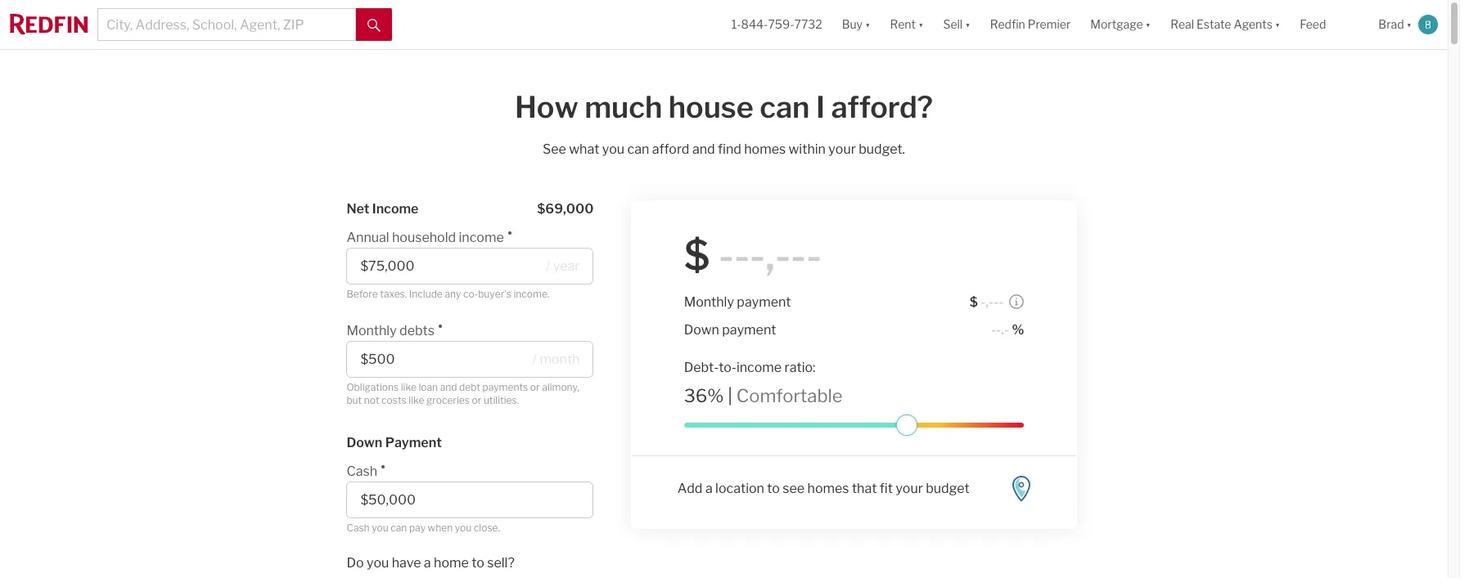 Task type: locate. For each thing, give the bounding box(es) containing it.
1 horizontal spatial or
[[531, 381, 540, 393]]

cash up do
[[347, 522, 370, 534]]

do
[[347, 556, 364, 572]]

1 cash from the top
[[347, 464, 378, 479]]

how much house can i afford?
[[515, 89, 934, 125]]

cash inside "cash. required field." element
[[347, 464, 378, 479]]

2 cash from the top
[[347, 522, 370, 534]]

and up groceries
[[440, 381, 457, 393]]

1 vertical spatial monthly
[[347, 323, 397, 339]]

0 horizontal spatial a
[[424, 556, 431, 572]]

1 ▾ from the left
[[866, 18, 871, 31]]

can left "i"
[[760, 89, 810, 125]]

to left sell?
[[472, 556, 485, 572]]

1 vertical spatial your
[[896, 482, 924, 497]]

net income
[[347, 201, 419, 217]]

0 horizontal spatial monthly
[[347, 323, 397, 339]]

brad
[[1379, 18, 1405, 31]]

0 horizontal spatial income
[[459, 230, 504, 246]]

0 horizontal spatial can
[[391, 522, 407, 534]]

▾ for buy ▾
[[866, 18, 871, 31]]

homes right find
[[745, 142, 786, 157]]

1 vertical spatial /
[[533, 352, 537, 367]]

see
[[783, 482, 805, 497]]

▾ right agents
[[1276, 18, 1281, 31]]

,-
[[766, 231, 791, 280], [986, 295, 994, 310]]

1 horizontal spatial income
[[737, 360, 782, 376]]

-
[[719, 231, 735, 280], [735, 231, 750, 280], [750, 231, 766, 280], [791, 231, 807, 280], [807, 231, 822, 280], [981, 295, 986, 310], [994, 295, 999, 310], [999, 295, 1004, 310], [992, 322, 997, 338], [997, 322, 1002, 338]]

6 ▾ from the left
[[1407, 18, 1413, 31]]

sell?
[[487, 556, 515, 572]]

and left find
[[693, 142, 715, 157]]

$ ---,---
[[684, 231, 822, 280]]

premier
[[1028, 18, 1071, 31]]

2 ▾ from the left
[[919, 18, 924, 31]]

or left alimony,
[[531, 381, 540, 393]]

see
[[543, 142, 567, 157]]

1 horizontal spatial ,-
[[986, 295, 994, 310]]

3 ▾ from the left
[[966, 18, 971, 31]]

monthly
[[684, 295, 734, 310], [347, 323, 397, 339]]

sell ▾
[[944, 18, 971, 31]]

costs
[[382, 395, 407, 407]]

▾ right sell on the right of page
[[966, 18, 971, 31]]

household
[[392, 230, 456, 246]]

None range field
[[684, 415, 1025, 436]]

buy ▾ button
[[833, 0, 881, 49]]

0 horizontal spatial down
[[347, 435, 383, 451]]

1 vertical spatial cash
[[347, 522, 370, 534]]

1 vertical spatial homes
[[808, 482, 850, 497]]

1 horizontal spatial and
[[693, 142, 715, 157]]

income
[[459, 230, 504, 246], [737, 360, 782, 376]]

4 ▾ from the left
[[1146, 18, 1151, 31]]

0 horizontal spatial or
[[472, 395, 482, 407]]

0 vertical spatial income
[[459, 230, 504, 246]]

afford?
[[832, 89, 934, 125]]

|
[[728, 385, 733, 407]]

payment up "down payment"
[[737, 295, 791, 310]]

Annual household income text field
[[361, 259, 540, 274]]

rent ▾
[[891, 18, 924, 31]]

payment for monthly payment
[[737, 295, 791, 310]]

to
[[768, 482, 780, 497], [472, 556, 485, 572]]

like left loan
[[401, 381, 417, 393]]

1 horizontal spatial your
[[896, 482, 924, 497]]

1-
[[732, 18, 742, 31]]

a right add
[[706, 482, 713, 497]]

monthly inside "element"
[[347, 323, 397, 339]]

groceries
[[427, 395, 470, 407]]

0 vertical spatial and
[[693, 142, 715, 157]]

or down debt
[[472, 395, 482, 407]]

sell
[[944, 18, 963, 31]]

1 vertical spatial and
[[440, 381, 457, 393]]

monthly down before
[[347, 323, 397, 339]]

your
[[829, 142, 856, 157], [896, 482, 924, 497]]

redfin premier
[[991, 18, 1071, 31]]

,- up --.- %
[[986, 295, 994, 310]]

1 vertical spatial a
[[424, 556, 431, 572]]

/ left month
[[533, 352, 537, 367]]

down down not
[[347, 435, 383, 451]]

estate
[[1197, 18, 1232, 31]]

mortgage ▾ button
[[1081, 0, 1161, 49]]

obligations
[[347, 381, 399, 393]]

1 horizontal spatial monthly
[[684, 295, 734, 310]]

0 horizontal spatial $
[[684, 231, 710, 280]]

0 vertical spatial your
[[829, 142, 856, 157]]

debts
[[400, 323, 435, 339]]

0 horizontal spatial your
[[829, 142, 856, 157]]

1-844-759-7732 link
[[732, 18, 823, 31]]

your right fit
[[896, 482, 924, 497]]

0 vertical spatial cash
[[347, 464, 378, 479]]

to left see on the right bottom
[[768, 482, 780, 497]]

year
[[553, 259, 580, 274]]

utilities.
[[484, 395, 519, 407]]

debt-to-income ratio:
[[684, 360, 816, 376]]

1 vertical spatial down
[[347, 435, 383, 451]]

real estate agents ▾
[[1171, 18, 1281, 31]]

monthly payment
[[684, 295, 791, 310]]

income up annual household income text box
[[459, 230, 504, 246]]

$
[[684, 231, 710, 280], [970, 295, 978, 310]]

real estate agents ▾ link
[[1171, 0, 1281, 49]]

see what you can afford and find homes within your budget.
[[543, 142, 906, 157]]

payment
[[385, 435, 442, 451]]

location
[[716, 482, 765, 497]]

before taxes. include any co-buyer's income.
[[347, 288, 550, 301]]

income for household
[[459, 230, 504, 246]]

0 vertical spatial a
[[706, 482, 713, 497]]

cash you can pay when you close.
[[347, 522, 500, 534]]

can left pay
[[391, 522, 407, 534]]

/
[[546, 259, 551, 274], [533, 352, 537, 367]]

0 vertical spatial to
[[768, 482, 780, 497]]

you
[[603, 142, 625, 157], [372, 522, 389, 534], [455, 522, 472, 534], [367, 556, 389, 572]]

Cash text field
[[361, 493, 580, 508]]

0 vertical spatial homes
[[745, 142, 786, 157]]

0 vertical spatial down
[[684, 322, 720, 338]]

0 horizontal spatial homes
[[745, 142, 786, 157]]

your right within
[[829, 142, 856, 157]]

2 horizontal spatial can
[[760, 89, 810, 125]]

i
[[816, 89, 825, 125]]

can left afford
[[628, 142, 650, 157]]

1 horizontal spatial homes
[[808, 482, 850, 497]]

have
[[392, 556, 421, 572]]

▾ right buy
[[866, 18, 871, 31]]

like down loan
[[409, 395, 425, 407]]

can for i
[[760, 89, 810, 125]]

1 horizontal spatial $
[[970, 295, 978, 310]]

$69,000
[[537, 201, 594, 217]]

1 vertical spatial income
[[737, 360, 782, 376]]

0 vertical spatial ,-
[[766, 231, 791, 280]]

monthly up "down payment"
[[684, 295, 734, 310]]

down
[[684, 322, 720, 338], [347, 435, 383, 451]]

a right have
[[424, 556, 431, 572]]

down up debt-
[[684, 322, 720, 338]]

0 horizontal spatial ,-
[[766, 231, 791, 280]]

map push pin image
[[1013, 477, 1031, 503]]

▾ right brad
[[1407, 18, 1413, 31]]

mortgage ▾ button
[[1091, 0, 1151, 49]]

or
[[531, 381, 540, 393], [472, 395, 482, 407]]

0 vertical spatial $
[[684, 231, 710, 280]]

▾ right mortgage
[[1146, 18, 1151, 31]]

1 horizontal spatial down
[[684, 322, 720, 338]]

feed button
[[1291, 0, 1369, 49]]

▾ right rent
[[919, 18, 924, 31]]

/ for / month
[[533, 352, 537, 367]]

0 vertical spatial /
[[546, 259, 551, 274]]

add
[[678, 482, 703, 497]]

cash
[[347, 464, 378, 479], [347, 522, 370, 534]]

can
[[760, 89, 810, 125], [628, 142, 650, 157], [391, 522, 407, 534]]

1 horizontal spatial a
[[706, 482, 713, 497]]

,- up monthly payment
[[766, 231, 791, 280]]

0 vertical spatial payment
[[737, 295, 791, 310]]

0 vertical spatial can
[[760, 89, 810, 125]]

within
[[789, 142, 826, 157]]

month
[[540, 352, 580, 367]]

.-
[[1002, 322, 1010, 338]]

/ left year
[[546, 259, 551, 274]]

brad ▾
[[1379, 18, 1413, 31]]

1 vertical spatial or
[[472, 395, 482, 407]]

income up 36% | comfortable
[[737, 360, 782, 376]]

include
[[409, 288, 443, 301]]

how
[[515, 89, 579, 125]]

/ year
[[546, 259, 580, 274]]

homes right see on the right bottom
[[808, 482, 850, 497]]

payment down monthly payment
[[723, 322, 777, 338]]

36% | comfortable
[[684, 385, 843, 407]]

0 vertical spatial monthly
[[684, 295, 734, 310]]

taxes.
[[380, 288, 407, 301]]

any
[[445, 288, 461, 301]]

0 horizontal spatial /
[[533, 352, 537, 367]]

▾ for brad ▾
[[1407, 18, 1413, 31]]

alimony,
[[542, 381, 580, 393]]

homes
[[745, 142, 786, 157], [808, 482, 850, 497]]

1 vertical spatial $
[[970, 295, 978, 310]]

and
[[693, 142, 715, 157], [440, 381, 457, 393]]

1 vertical spatial to
[[472, 556, 485, 572]]

1 vertical spatial payment
[[723, 322, 777, 338]]

0 horizontal spatial to
[[472, 556, 485, 572]]

afford
[[652, 142, 690, 157]]

1-844-759-7732
[[732, 18, 823, 31]]

1 horizontal spatial can
[[628, 142, 650, 157]]

1 horizontal spatial /
[[546, 259, 551, 274]]

cash down "down payment"
[[347, 464, 378, 479]]

mortgage ▾
[[1091, 18, 1151, 31]]

1 vertical spatial can
[[628, 142, 650, 157]]

income for to-
[[737, 360, 782, 376]]

$ -,---
[[970, 295, 1004, 310]]

0 horizontal spatial and
[[440, 381, 457, 393]]

debt
[[459, 381, 481, 393]]



Task type: describe. For each thing, give the bounding box(es) containing it.
annual household income. required field. element
[[347, 222, 586, 248]]

monthly debts
[[347, 323, 435, 339]]

$ for $ ---,---
[[684, 231, 710, 280]]

0 vertical spatial like
[[401, 381, 417, 393]]

--.- %
[[992, 322, 1025, 338]]

loan
[[419, 381, 438, 393]]

what
[[569, 142, 600, 157]]

rent
[[891, 18, 916, 31]]

down payment
[[347, 435, 442, 451]]

City, Address, School, Agent, ZIP search field
[[97, 8, 356, 41]]

▾ for rent ▾
[[919, 18, 924, 31]]

mortgage
[[1091, 18, 1144, 31]]

7732
[[795, 18, 823, 31]]

rent ▾ button
[[891, 0, 924, 49]]

and inside obligations like loan and debt payments or alimony, but not costs like groceries or utilities.
[[440, 381, 457, 393]]

$ for $ -,---
[[970, 295, 978, 310]]

monthly for monthly payment
[[684, 295, 734, 310]]

you right "what"
[[603, 142, 625, 157]]

to-
[[719, 360, 737, 376]]

cash. required field. element
[[347, 456, 586, 482]]

budget
[[926, 482, 970, 497]]

1 vertical spatial ,-
[[986, 295, 994, 310]]

you left pay
[[372, 522, 389, 534]]

co-
[[463, 288, 478, 301]]

debt-
[[684, 360, 719, 376]]

buyer's
[[478, 288, 512, 301]]

down for down payment
[[684, 322, 720, 338]]

sell ▾ button
[[934, 0, 981, 49]]

▾ for mortgage ▾
[[1146, 18, 1151, 31]]

comfortable
[[737, 385, 843, 407]]

redfin premier button
[[981, 0, 1081, 49]]

down for down payment
[[347, 435, 383, 451]]

sell ▾ button
[[944, 0, 971, 49]]

down payment
[[684, 322, 777, 338]]

real
[[1171, 18, 1195, 31]]

user photo image
[[1419, 15, 1439, 34]]

5 ▾ from the left
[[1276, 18, 1281, 31]]

annual
[[347, 230, 389, 246]]

net
[[347, 201, 370, 217]]

2 vertical spatial can
[[391, 522, 407, 534]]

annual household income
[[347, 230, 504, 246]]

rent ▾ button
[[881, 0, 934, 49]]

feed
[[1301, 18, 1327, 31]]

but
[[347, 395, 362, 407]]

income
[[372, 201, 419, 217]]

not
[[364, 395, 380, 407]]

house
[[669, 89, 754, 125]]

buy
[[842, 18, 863, 31]]

1 horizontal spatial to
[[768, 482, 780, 497]]

fit
[[880, 482, 893, 497]]

budget.
[[859, 142, 906, 157]]

1 vertical spatial like
[[409, 395, 425, 407]]

844-
[[742, 18, 768, 31]]

when
[[428, 522, 453, 534]]

buy ▾ button
[[842, 0, 871, 49]]

add a location to see homes that fit your budget
[[678, 482, 970, 497]]

can for afford
[[628, 142, 650, 157]]

payment for down payment
[[723, 322, 777, 338]]

/ month
[[533, 352, 580, 367]]

that
[[852, 482, 877, 497]]

redfin
[[991, 18, 1026, 31]]

submit search image
[[368, 19, 381, 32]]

before
[[347, 288, 378, 301]]

36%
[[684, 385, 724, 407]]

payments
[[483, 381, 528, 393]]

0 vertical spatial or
[[531, 381, 540, 393]]

ratio:
[[785, 360, 816, 376]]

pay
[[409, 522, 426, 534]]

home
[[434, 556, 469, 572]]

cash for cash you can pay when you close.
[[347, 522, 370, 534]]

monthly debts. required field. element
[[347, 315, 586, 341]]

close.
[[474, 522, 500, 534]]

agents
[[1234, 18, 1273, 31]]

cash for cash
[[347, 464, 378, 479]]

buy ▾
[[842, 18, 871, 31]]

income.
[[514, 288, 550, 301]]

759-
[[768, 18, 795, 31]]

much
[[585, 89, 663, 125]]

do you have a home to sell?
[[347, 556, 515, 572]]

you right do
[[367, 556, 389, 572]]

Monthly debts text field
[[361, 352, 528, 367]]

find
[[718, 142, 742, 157]]

you right the when
[[455, 522, 472, 534]]

▾ for sell ▾
[[966, 18, 971, 31]]

/ for / year
[[546, 259, 551, 274]]

monthly for monthly debts
[[347, 323, 397, 339]]

%
[[1012, 322, 1025, 338]]

obligations like loan and debt payments or alimony, but not costs like groceries or utilities.
[[347, 381, 580, 407]]

real estate agents ▾ button
[[1161, 0, 1291, 49]]



Task type: vqa. For each thing, say whether or not it's contained in the screenshot.
$/Sq. Ft.
no



